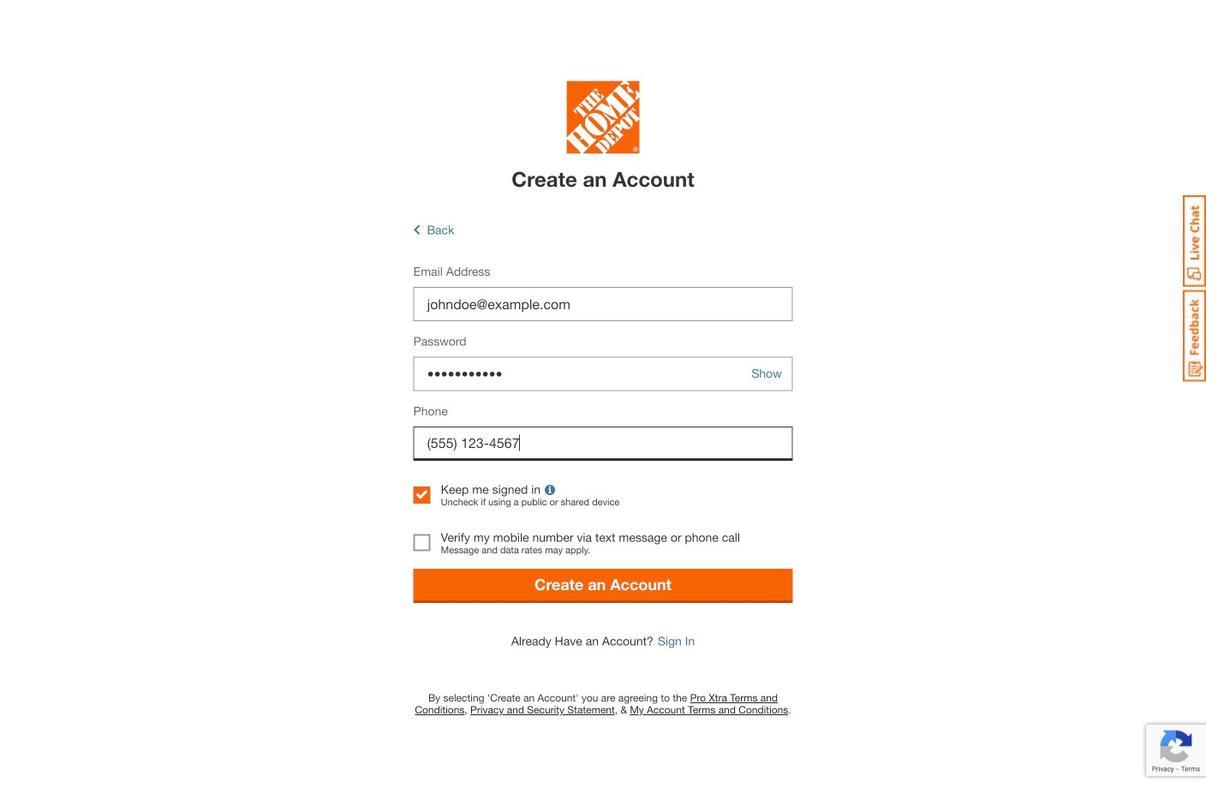 Task type: locate. For each thing, give the bounding box(es) containing it.
None email field
[[414, 287, 793, 321]]

None text field
[[414, 427, 793, 461]]

None password field
[[414, 357, 793, 391]]



Task type: describe. For each thing, give the bounding box(es) containing it.
thd logo image
[[567, 81, 640, 158]]

feedback link image
[[1183, 290, 1207, 382]]

live chat image
[[1183, 195, 1207, 287]]

back arrow image
[[414, 223, 420, 237]]



Task type: vqa. For each thing, say whether or not it's contained in the screenshot.
454 Results
no



